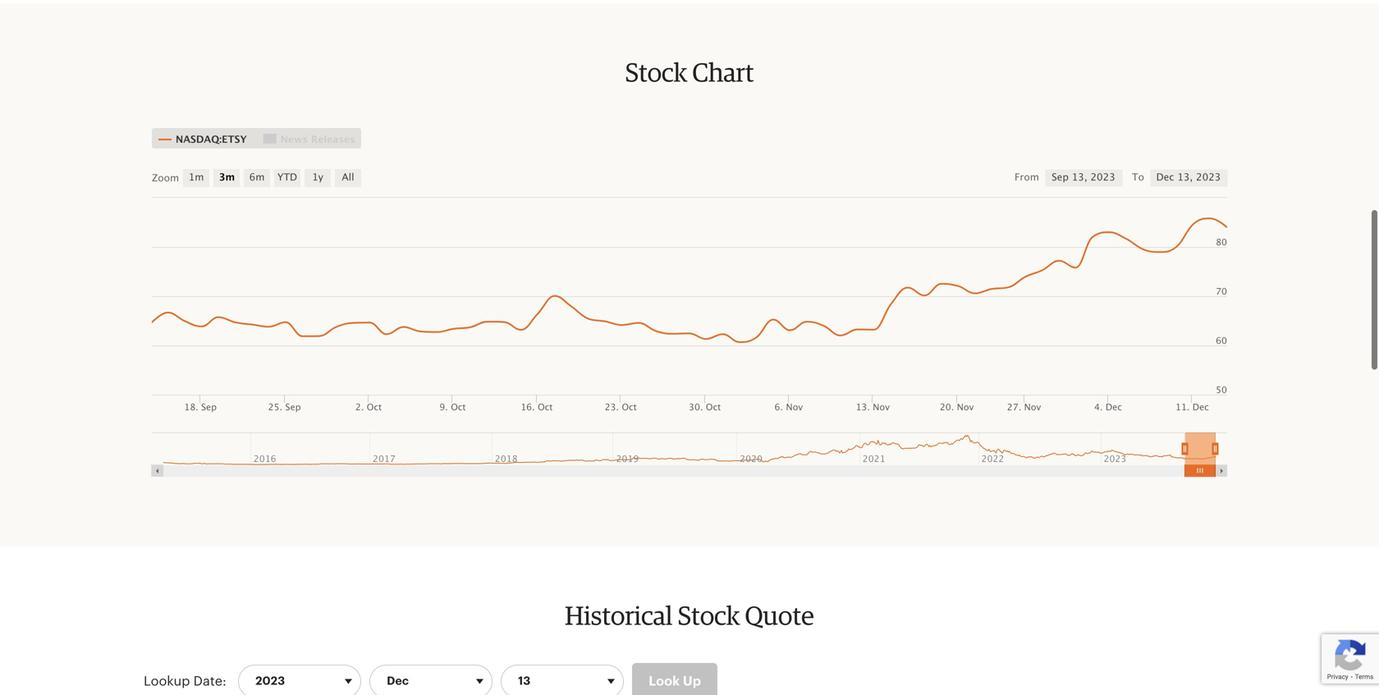 Task type: vqa. For each thing, say whether or not it's contained in the screenshot.
28, to the top
no



Task type: describe. For each thing, give the bounding box(es) containing it.
lookup
[[144, 675, 190, 689]]

stock chart
[[625, 61, 754, 87]]

1 vertical spatial stock
[[678, 604, 740, 631]]



Task type: locate. For each thing, give the bounding box(es) containing it.
stock left the chart
[[625, 61, 688, 87]]

quote
[[745, 604, 815, 631]]

historical stock quote
[[565, 604, 815, 631]]

historical
[[565, 604, 673, 631]]

date:
[[194, 675, 227, 689]]

chart
[[693, 61, 754, 87]]

0 vertical spatial stock
[[625, 61, 688, 87]]

stock left quote on the bottom of page
[[678, 604, 740, 631]]

stock
[[625, 61, 688, 87], [678, 604, 740, 631]]

lookup date:
[[144, 675, 230, 689]]



